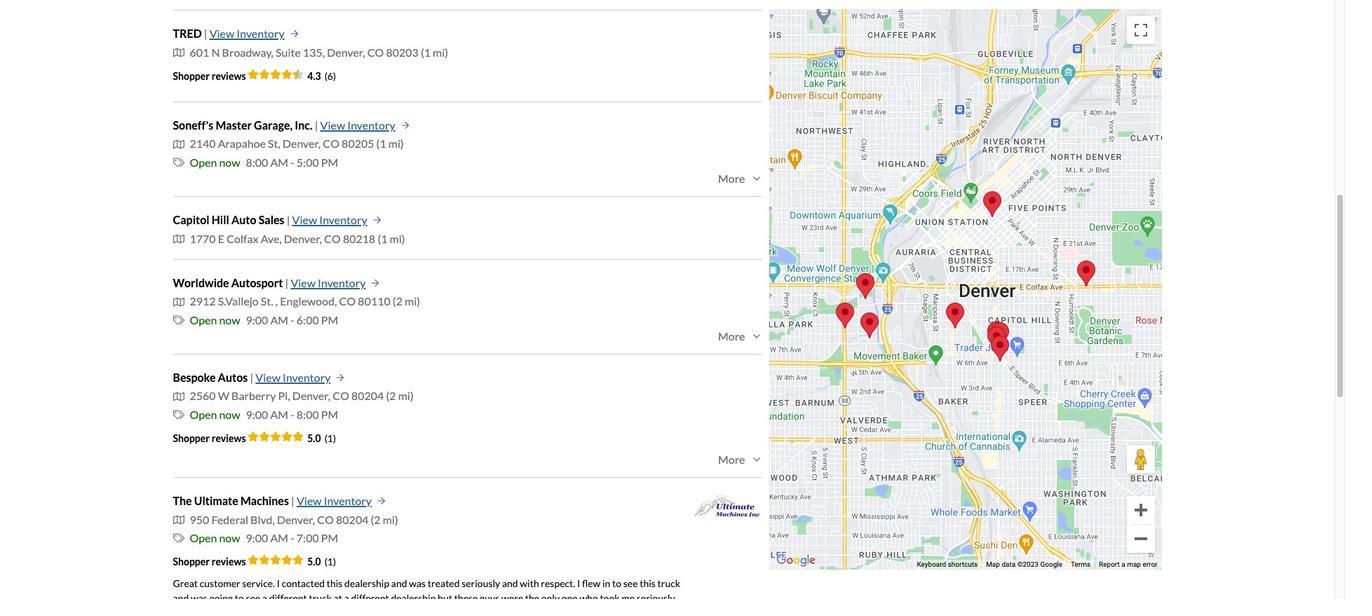 Task type: locate. For each thing, give the bounding box(es) containing it.
| up '2912 s.vallejo st. , englewood, co 80110         (2 mi)'
[[285, 276, 289, 290]]

view inventory link up 80218
[[292, 211, 381, 230]]

1 vertical spatial more
[[719, 330, 746, 343]]

1 vertical spatial to
[[235, 593, 244, 600]]

| right sales
[[287, 213, 290, 227]]

4 now from the top
[[219, 532, 240, 545]]

1 vertical spatial tags image
[[173, 410, 184, 421]]

soneff's
[[173, 119, 214, 132]]

1 am from the top
[[270, 156, 288, 169]]

going
[[209, 593, 233, 600]]

view for tred
[[210, 27, 235, 40]]

1 vertical spatial 5.0 (1)
[[308, 557, 336, 569]]

- down 2560 w barberry pl, denver, co 80204         (2 mi)
[[291, 408, 295, 422]]

arrow right image
[[371, 279, 380, 288], [336, 374, 345, 383]]

0 vertical spatial dealership
[[345, 578, 390, 590]]

now
[[219, 156, 240, 169], [219, 313, 240, 327], [219, 408, 240, 422], [219, 532, 240, 545]]

3 more button from the top
[[719, 453, 762, 467]]

0 vertical spatial shopper reviews
[[173, 70, 248, 82]]

1 now from the top
[[219, 156, 240, 169]]

1 vertical spatial angle down image
[[751, 331, 762, 342]]

- left 5:00
[[291, 156, 295, 169]]

0 vertical spatial was
[[409, 578, 426, 590]]

view inventory link for bespoke autos
[[256, 369, 345, 388]]

view up '2912 s.vallejo st. , englewood, co 80110         (2 mi)'
[[291, 276, 316, 290]]

a right at
[[344, 593, 349, 600]]

pm
[[321, 156, 338, 169], [321, 313, 338, 327], [321, 408, 338, 422], [321, 532, 338, 545]]

1 vertical spatial 5.0
[[308, 557, 321, 569]]

now down the s.vallejo
[[219, 313, 240, 327]]

view inventory link up 7:00
[[297, 493, 386, 511]]

©2023
[[1018, 561, 1039, 568]]

2 shopper reviews from the top
[[173, 433, 248, 445]]

5.0 (1) down 2560 w barberry pl, denver, co 80204         (2 mi)
[[308, 433, 336, 445]]

2 open from the top
[[190, 313, 217, 327]]

arrow right image for co
[[373, 216, 381, 225]]

1 vertical spatial 8:00
[[297, 408, 319, 422]]

view inventory up broadway,
[[210, 27, 285, 40]]

2 vertical spatial (2
[[371, 513, 381, 527]]

3 9:00 from the top
[[246, 532, 268, 545]]

shopper reviews for 2560
[[173, 433, 248, 445]]

(1 right 80203 at the left of page
[[421, 45, 431, 59]]

open now 8:00 am - 5:00 pm
[[190, 156, 338, 169]]

9:00 for 9:00 am - 8:00 pm
[[246, 408, 268, 422]]

the ultimate machines |
[[173, 495, 295, 508]]

inventory up 80110
[[318, 276, 366, 290]]

9:00 for 9:00 am - 6:00 pm
[[246, 313, 268, 327]]

view inventory for tred
[[210, 27, 285, 40]]

and
[[391, 578, 407, 590], [502, 578, 518, 590], [173, 593, 189, 600]]

view inventory for bespoke autos
[[256, 371, 331, 385]]

shopper down 2560
[[173, 433, 210, 445]]

view inventory up 2560 w barberry pl, denver, co 80204         (2 mi)
[[256, 371, 331, 385]]

1 reviews from the top
[[212, 70, 246, 82]]

0 horizontal spatial see
[[246, 593, 260, 600]]

rickenbaugh volvo image
[[991, 322, 1009, 348]]

1 vertical spatial (1)
[[325, 557, 336, 569]]

1 horizontal spatial this
[[640, 578, 656, 590]]

capitol
[[173, 213, 210, 227]]

0 vertical spatial to
[[613, 578, 622, 590]]

shopper reviews up "customer"
[[173, 557, 248, 569]]

and down "great"
[[173, 593, 189, 600]]

co left 80110
[[339, 295, 356, 308]]

0 vertical spatial arrow right image
[[371, 279, 380, 288]]

see up me
[[624, 578, 638, 590]]

capitol hill auto sales image
[[1077, 260, 1096, 286]]

0 horizontal spatial dealership
[[345, 578, 390, 590]]

pm for open now 8:00 am - 5:00 pm
[[321, 156, 338, 169]]

2 (1) from the top
[[325, 557, 336, 569]]

3 more from the top
[[719, 453, 746, 467]]

view up n
[[210, 27, 235, 40]]

1 vertical spatial more button
[[719, 330, 762, 343]]

am down pl,
[[270, 408, 288, 422]]

angle down image
[[751, 455, 762, 466]]

machines
[[241, 495, 289, 508]]

5.0
[[308, 433, 321, 445], [308, 557, 321, 569]]

reviews up "customer"
[[212, 557, 246, 569]]

with
[[520, 578, 539, 590]]

report a map error
[[1100, 561, 1158, 568]]

0 vertical spatial shopper
[[173, 70, 210, 82]]

tags image
[[173, 315, 184, 326], [173, 410, 184, 421], [173, 533, 184, 545]]

and left treated
[[391, 578, 407, 590]]

pm right 6:00
[[321, 313, 338, 327]]

view up 950 federal blvd, denver, co 80204         (2 mi)
[[297, 495, 322, 508]]

truck
[[658, 578, 681, 590], [309, 593, 332, 600]]

3 now from the top
[[219, 408, 240, 422]]

| up 950 federal blvd, denver, co 80204         (2 mi)
[[291, 495, 295, 508]]

open now 9:00 am - 8:00 pm
[[190, 408, 338, 422]]

2 9:00 from the top
[[246, 408, 268, 422]]

inventory for (2
[[324, 495, 372, 508]]

in
[[603, 578, 611, 590]]

1 map image from the top
[[173, 47, 184, 58]]

who
[[580, 593, 598, 600]]

0 vertical spatial 9:00
[[246, 313, 268, 327]]

1 this from the left
[[327, 578, 343, 590]]

view for soneff's master garage, inc.
[[320, 119, 345, 132]]

shopper reviews
[[173, 70, 248, 82], [173, 433, 248, 445], [173, 557, 248, 569]]

0 horizontal spatial this
[[327, 578, 343, 590]]

1 i from the left
[[277, 578, 280, 590]]

open down 2912
[[190, 313, 217, 327]]

1 (1) from the top
[[325, 433, 336, 445]]

0 vertical spatial angle down image
[[751, 173, 762, 184]]

0 vertical spatial (2
[[393, 295, 403, 308]]

inventory for 80204
[[283, 371, 331, 385]]

capitol hill auto sales |
[[173, 213, 290, 227]]

map image down tred on the top of page
[[173, 47, 184, 58]]

(1) up contacted
[[325, 557, 336, 569]]

bespoke autos |
[[173, 371, 253, 385]]

(2 for 80110
[[393, 295, 403, 308]]

this
[[327, 578, 343, 590], [640, 578, 656, 590]]

pm down 2560 w barberry pl, denver, co 80204         (2 mi)
[[321, 408, 338, 422]]

1 vertical spatial 9:00
[[246, 408, 268, 422]]

see down "service."
[[246, 593, 260, 600]]

shopper reviews down 2560
[[173, 433, 248, 445]]

terms link
[[1071, 561, 1091, 568]]

open for open now 9:00 am - 8:00 pm
[[190, 408, 217, 422]]

federal
[[212, 513, 248, 527]]

2 vertical spatial 9:00
[[246, 532, 268, 545]]

1 horizontal spatial 8:00
[[297, 408, 319, 422]]

0 vertical spatial (1
[[421, 45, 431, 59]]

2 vertical spatial more
[[719, 453, 746, 467]]

2 horizontal spatial and
[[502, 578, 518, 590]]

shopper reviews down n
[[173, 70, 248, 82]]

0 vertical spatial 5.0 (1)
[[308, 433, 336, 445]]

1 9:00 from the top
[[246, 313, 268, 327]]

pm for open now 9:00 am - 6:00 pm
[[321, 313, 338, 327]]

hill
[[212, 213, 229, 227]]

denver, right ave,
[[284, 232, 322, 245]]

view up barberry
[[256, 371, 281, 385]]

- for 7:00
[[291, 532, 295, 545]]

2 map image from the top
[[173, 139, 184, 150]]

| up barberry
[[250, 371, 253, 385]]

0 vertical spatial tags image
[[173, 315, 184, 326]]

these
[[454, 593, 478, 600]]

1 more from the top
[[719, 172, 746, 185]]

1 vertical spatial shopper reviews
[[173, 433, 248, 445]]

1 horizontal spatial see
[[624, 578, 638, 590]]

view inventory for capitol hill auto sales
[[292, 213, 367, 227]]

view inventory
[[210, 27, 285, 40], [320, 119, 395, 132], [292, 213, 367, 227], [291, 276, 366, 290], [256, 371, 331, 385], [297, 495, 372, 508]]

am for st.
[[270, 313, 288, 327]]

2 angle down image from the top
[[751, 331, 762, 342]]

map image for 601 n broadway, suite 135, denver, co 80203         (1 mi)
[[173, 47, 184, 58]]

service.
[[242, 578, 275, 590]]

tred image
[[991, 335, 1009, 361]]

1 shopper from the top
[[173, 70, 210, 82]]

1 vertical spatial reviews
[[212, 433, 246, 445]]

google
[[1041, 561, 1063, 568]]

more button for 2140 arapahoe st, denver, co 80205         (1 mi)
[[719, 172, 762, 185]]

a down "service."
[[262, 593, 267, 600]]

map image
[[173, 47, 184, 58], [173, 139, 184, 150], [173, 296, 184, 308], [173, 391, 184, 403], [173, 515, 184, 526]]

2 vertical spatial shopper reviews
[[173, 557, 248, 569]]

truck left at
[[309, 593, 332, 600]]

this right in
[[640, 578, 656, 590]]

and up were
[[502, 578, 518, 590]]

1 vertical spatial (1
[[377, 137, 386, 150]]

5 map image from the top
[[173, 515, 184, 526]]

shopper down 601 in the top of the page
[[173, 70, 210, 82]]

now for federal
[[219, 532, 240, 545]]

2 horizontal spatial a
[[1122, 561, 1126, 568]]

shortcuts
[[948, 561, 978, 568]]

dealership right contacted
[[345, 578, 390, 590]]

3 pm from the top
[[321, 408, 338, 422]]

1 horizontal spatial arrow right image
[[371, 279, 380, 288]]

dealership left but
[[391, 593, 436, 600]]

4 pm from the top
[[321, 532, 338, 545]]

1 more button from the top
[[719, 172, 762, 185]]

80203
[[386, 45, 419, 59]]

shopper reviews for 601
[[173, 70, 248, 82]]

inventory for 80218
[[319, 213, 367, 227]]

1 vertical spatial dealership
[[391, 593, 436, 600]]

i right "service."
[[277, 578, 280, 590]]

1 angle down image from the top
[[751, 173, 762, 184]]

4 open from the top
[[190, 532, 217, 545]]

now for w
[[219, 408, 240, 422]]

3 map image from the top
[[173, 296, 184, 308]]

2 shopper from the top
[[173, 433, 210, 445]]

arrow right image for 80110
[[371, 279, 380, 288]]

reviews
[[212, 70, 246, 82], [212, 433, 246, 445], [212, 557, 246, 569]]

arrow right image for 80204
[[377, 498, 386, 506]]

0 vertical spatial see
[[624, 578, 638, 590]]

now down arapahoe
[[219, 156, 240, 169]]

co right pl,
[[333, 390, 349, 403]]

st,
[[268, 137, 281, 150]]

4 - from the top
[[291, 532, 295, 545]]

-
[[291, 156, 295, 169], [291, 313, 295, 327], [291, 408, 295, 422], [291, 532, 295, 545]]

suite
[[276, 45, 301, 59]]

1 vertical spatial shopper
[[173, 433, 210, 445]]

am for barberry
[[270, 408, 288, 422]]

view
[[210, 27, 235, 40], [320, 119, 345, 132], [292, 213, 317, 227], [291, 276, 316, 290], [256, 371, 281, 385], [297, 495, 322, 508]]

now down w
[[219, 408, 240, 422]]

inventory up 80218
[[319, 213, 367, 227]]

5.0 up contacted
[[308, 557, 321, 569]]

shopper for 2560 w barberry pl, denver, co 80204         (2 mi)
[[173, 433, 210, 445]]

0 horizontal spatial truck
[[309, 593, 332, 600]]

i left flew
[[577, 578, 580, 590]]

view inventory up 950 federal blvd, denver, co 80204         (2 mi)
[[297, 495, 372, 508]]

0 horizontal spatial different
[[269, 593, 307, 600]]

am
[[270, 156, 288, 169], [270, 313, 288, 327], [270, 408, 288, 422], [270, 532, 288, 545]]

8:00 down arapahoe
[[246, 156, 268, 169]]

1 - from the top
[[291, 156, 295, 169]]

view inventory link up 2560 w barberry pl, denver, co 80204         (2 mi)
[[256, 369, 345, 388]]

view inventory link up 80205
[[320, 116, 409, 135]]

0 vertical spatial more button
[[719, 172, 762, 185]]

inventory up broadway,
[[237, 27, 285, 40]]

google image
[[773, 552, 819, 570]]

map image left 2560
[[173, 391, 184, 403]]

inventory up 80205
[[348, 119, 395, 132]]

1 shopper reviews from the top
[[173, 70, 248, 82]]

9:00 down barberry
[[246, 408, 268, 422]]

1 horizontal spatial different
[[351, 593, 389, 600]]

angle down image for 2140 arapahoe st, denver, co 80205         (1 mi)
[[751, 173, 762, 184]]

1 vertical spatial arrow right image
[[336, 374, 345, 383]]

tags image for open now 9:00 am - 7:00 pm
[[173, 533, 184, 545]]

view inventory link up englewood,
[[291, 274, 380, 293]]

5:00
[[297, 156, 319, 169]]

1 horizontal spatial was
[[409, 578, 426, 590]]

1 tags image from the top
[[173, 315, 184, 326]]

map data ©2023 google
[[987, 561, 1063, 568]]

2 reviews from the top
[[212, 433, 246, 445]]

truck right in
[[658, 578, 681, 590]]

keyboard shortcuts
[[917, 561, 978, 568]]

tags image down bespoke
[[173, 410, 184, 421]]

am down 950 federal blvd, denver, co 80204         (2 mi)
[[270, 532, 288, 545]]

0 horizontal spatial i
[[277, 578, 280, 590]]

tags image for open now 9:00 am - 6:00 pm
[[173, 315, 184, 326]]

view inventory link for soneff's master garage, inc.
[[320, 116, 409, 135]]

8:00 down 2560 w barberry pl, denver, co 80204         (2 mi)
[[297, 408, 319, 422]]

am down st,
[[270, 156, 288, 169]]

2 vertical spatial shopper
[[173, 557, 210, 569]]

1 open from the top
[[190, 156, 217, 169]]

3 - from the top
[[291, 408, 295, 422]]

garage,
[[254, 119, 293, 132]]

1 horizontal spatial truck
[[658, 578, 681, 590]]

worldwide
[[173, 276, 229, 290]]

i
[[277, 578, 280, 590], [577, 578, 580, 590]]

map region
[[769, 8, 1162, 570]]

2 tags image from the top
[[173, 410, 184, 421]]

2 now from the top
[[219, 313, 240, 327]]

- for 8:00
[[291, 408, 295, 422]]

open down 950
[[190, 532, 217, 545]]

arrow right image up 80110
[[371, 279, 380, 288]]

open for open now 9:00 am - 6:00 pm
[[190, 313, 217, 327]]

was left treated
[[409, 578, 426, 590]]

master
[[216, 119, 252, 132]]

9:00
[[246, 313, 268, 327], [246, 408, 268, 422], [246, 532, 268, 545]]

2 pm from the top
[[321, 313, 338, 327]]

1 pm from the top
[[321, 156, 338, 169]]

pm for open now 9:00 am - 7:00 pm
[[321, 532, 338, 545]]

to right in
[[613, 578, 622, 590]]

a
[[1122, 561, 1126, 568], [262, 593, 267, 600], [344, 593, 349, 600]]

arrow right image
[[290, 30, 299, 38], [401, 122, 409, 130], [373, 216, 381, 225], [377, 498, 386, 506]]

view inventory up 80205
[[320, 119, 395, 132]]

0 vertical spatial 5.0
[[308, 433, 321, 445]]

seriously
[[462, 578, 500, 590]]

(1) down 2560 w barberry pl, denver, co 80204         (2 mi)
[[325, 433, 336, 445]]

open down '2140'
[[190, 156, 217, 169]]

0 vertical spatial more
[[719, 172, 746, 185]]

1 vertical spatial was
[[191, 593, 208, 600]]

view inventory up englewood,
[[291, 276, 366, 290]]

to right going
[[235, 593, 244, 600]]

a left map
[[1122, 561, 1126, 568]]

error
[[1143, 561, 1158, 568]]

601 n broadway, suite 135, denver, co 80203         (1 mi)
[[190, 45, 448, 59]]

3 am from the top
[[270, 408, 288, 422]]

8:00
[[246, 156, 268, 169], [297, 408, 319, 422]]

,
[[276, 295, 278, 308]]

inventory
[[237, 27, 285, 40], [348, 119, 395, 132], [319, 213, 367, 227], [318, 276, 366, 290], [283, 371, 331, 385], [324, 495, 372, 508]]

|
[[204, 27, 207, 40], [315, 119, 318, 132], [287, 213, 290, 227], [285, 276, 289, 290], [250, 371, 253, 385], [291, 495, 295, 508]]

inventory for co
[[237, 27, 285, 40]]

2 more from the top
[[719, 330, 746, 343]]

am down ,
[[270, 313, 288, 327]]

2 vertical spatial reviews
[[212, 557, 246, 569]]

w
[[218, 390, 229, 403]]

9:00 down blvd,
[[246, 532, 268, 545]]

pm right 7:00
[[321, 532, 338, 545]]

now down federal
[[219, 532, 240, 545]]

2 5.0 from the top
[[308, 557, 321, 569]]

2 am from the top
[[270, 313, 288, 327]]

3 tags image from the top
[[173, 533, 184, 545]]

2 more button from the top
[[719, 330, 762, 343]]

1 vertical spatial (2
[[386, 390, 396, 403]]

different down contacted
[[269, 593, 307, 600]]

dealership
[[345, 578, 390, 590], [391, 593, 436, 600]]

see
[[624, 578, 638, 590], [246, 593, 260, 600]]

(1 right 80205
[[377, 137, 386, 150]]

(1)
[[325, 433, 336, 445], [325, 557, 336, 569]]

2 5.0 (1) from the top
[[308, 557, 336, 569]]

1 horizontal spatial i
[[577, 578, 580, 590]]

4 am from the top
[[270, 532, 288, 545]]

2 vertical spatial tags image
[[173, 533, 184, 545]]

tags image down the
[[173, 533, 184, 545]]

3 open from the top
[[190, 408, 217, 422]]

customer
[[200, 578, 240, 590]]

denver, up (6)
[[327, 45, 365, 59]]

- left 7:00
[[291, 532, 295, 545]]

tags image for open now 9:00 am - 8:00 pm
[[173, 410, 184, 421]]

(1 right 80218
[[378, 232, 388, 245]]

view inventory for worldwide autosport
[[291, 276, 366, 290]]

0 vertical spatial (1)
[[325, 433, 336, 445]]

map
[[1128, 561, 1142, 568]]

0 horizontal spatial 8:00
[[246, 156, 268, 169]]

4 map image from the top
[[173, 391, 184, 403]]

shopper up "great"
[[173, 557, 210, 569]]

(1
[[421, 45, 431, 59], [377, 137, 386, 150], [378, 232, 388, 245]]

sales
[[259, 213, 285, 227]]

view inventory link
[[210, 25, 299, 43], [320, 116, 409, 135], [292, 211, 381, 230], [291, 274, 380, 293], [256, 369, 345, 388], [297, 493, 386, 511]]

5.0 (1) down 7:00
[[308, 557, 336, 569]]

9:00 down st.
[[246, 313, 268, 327]]

inventory up 2560 w barberry pl, denver, co 80204         (2 mi)
[[283, 371, 331, 385]]

flew
[[582, 578, 601, 590]]

view inventory up 80218
[[292, 213, 367, 227]]

2 - from the top
[[291, 313, 295, 327]]

was down "great"
[[191, 593, 208, 600]]

0 vertical spatial reviews
[[212, 70, 246, 82]]

2912
[[190, 295, 216, 308]]

- left 6:00
[[291, 313, 295, 327]]

0 horizontal spatial arrow right image
[[336, 374, 345, 383]]

view inventory link up broadway,
[[210, 25, 299, 43]]

arrow right image up 2560 w barberry pl, denver, co 80204         (2 mi)
[[336, 374, 345, 383]]

angle down image
[[751, 173, 762, 184], [751, 331, 762, 342]]

2 vertical spatial more button
[[719, 453, 762, 467]]



Task type: vqa. For each thing, say whether or not it's contained in the screenshot.
More Button
yes



Task type: describe. For each thing, give the bounding box(es) containing it.
view inventory for the ultimate machines
[[297, 495, 372, 508]]

more button for 2912 s.vallejo st. , englewood, co 80110         (2 mi)
[[719, 330, 762, 343]]

(6)
[[325, 70, 336, 82]]

broadway,
[[222, 45, 274, 59]]

englewood,
[[280, 295, 337, 308]]

0 horizontal spatial was
[[191, 593, 208, 600]]

4.3
[[308, 70, 321, 82]]

0 horizontal spatial a
[[262, 593, 267, 600]]

3 shopper from the top
[[173, 557, 210, 569]]

contacted
[[282, 578, 325, 590]]

0 vertical spatial truck
[[658, 578, 681, 590]]

denver, up 7:00
[[277, 513, 315, 527]]

reviews for barberry
[[212, 433, 246, 445]]

pl,
[[278, 390, 290, 403]]

2 i from the left
[[577, 578, 580, 590]]

n
[[212, 45, 220, 59]]

950
[[190, 513, 209, 527]]

950 federal blvd, denver, co 80204         (2 mi)
[[190, 513, 398, 527]]

angle down image for 2912 s.vallejo st. , englewood, co 80110         (2 mi)
[[751, 331, 762, 342]]

arrow right image for 80204
[[336, 374, 345, 383]]

the
[[173, 495, 192, 508]]

view for capitol hill auto sales
[[292, 213, 317, 227]]

rickenbaugh cadillac company image
[[988, 321, 1006, 347]]

1770 e colfax ave, denver, co 80218         (1 mi)
[[190, 232, 405, 245]]

2560
[[190, 390, 216, 403]]

inc.
[[295, 119, 313, 132]]

am for st,
[[270, 156, 288, 169]]

more for 2140 arapahoe st, denver, co 80205         (1 mi)
[[719, 172, 746, 185]]

view for bespoke autos
[[256, 371, 281, 385]]

keyboard
[[917, 561, 947, 568]]

arrow right image for denver,
[[290, 30, 299, 38]]

ultimate
[[194, 495, 238, 508]]

bespoke autos image
[[861, 312, 879, 338]]

map
[[987, 561, 1001, 568]]

view inventory link for tred
[[210, 25, 299, 43]]

co left 80205
[[323, 137, 340, 150]]

pm for open now 9:00 am - 8:00 pm
[[321, 408, 338, 422]]

1 horizontal spatial to
[[613, 578, 622, 590]]

respect.
[[541, 578, 576, 590]]

soneff's master garage, inc. |
[[173, 119, 318, 132]]

more for 2912 s.vallejo st. , englewood, co 80110         (2 mi)
[[719, 330, 746, 343]]

were
[[502, 593, 523, 600]]

1 horizontal spatial a
[[344, 593, 349, 600]]

6:00
[[297, 313, 319, 327]]

1 vertical spatial truck
[[309, 593, 332, 600]]

denver, right pl,
[[293, 390, 331, 403]]

blvd,
[[251, 513, 275, 527]]

(2 for 80204
[[386, 390, 396, 403]]

2 this from the left
[[640, 578, 656, 590]]

map image for 2560 w barberry pl, denver, co 80204         (2 mi)
[[173, 391, 184, 403]]

great customer service. i contacted this dealership and was treated seriously and with respect. i flew in to see this truck and was going to see a different truck at a different dealership but these guys were the only one who took me seriousl
[[173, 578, 681, 600]]

2560 w barberry pl, denver, co 80204         (2 mi)
[[190, 390, 414, 403]]

soneff's master garage, inc. image
[[983, 191, 1002, 217]]

treated
[[428, 578, 460, 590]]

autos
[[218, 371, 248, 385]]

0 horizontal spatial to
[[235, 593, 244, 600]]

open now 9:00 am - 6:00 pm
[[190, 313, 338, 327]]

arrow right image for 80205
[[401, 122, 409, 130]]

0 vertical spatial 80204
[[352, 390, 384, 403]]

80218
[[343, 232, 376, 245]]

1 horizontal spatial dealership
[[391, 593, 436, 600]]

auto
[[231, 213, 257, 227]]

0 vertical spatial 8:00
[[246, 156, 268, 169]]

e
[[218, 232, 225, 245]]

7:00
[[297, 532, 319, 545]]

1 different from the left
[[269, 593, 307, 600]]

inventory for (1
[[348, 119, 395, 132]]

1 vertical spatial see
[[246, 593, 260, 600]]

2 vertical spatial (1
[[378, 232, 388, 245]]

report a map error link
[[1100, 561, 1158, 568]]

worldwide autosport image
[[856, 273, 875, 299]]

co up 7:00
[[317, 513, 334, 527]]

data
[[1002, 561, 1016, 568]]

now for arapahoe
[[219, 156, 240, 169]]

1 5.0 from the top
[[308, 433, 321, 445]]

2140
[[190, 137, 216, 150]]

at
[[334, 593, 342, 600]]

worldwide autosport |
[[173, 276, 289, 290]]

| right tred on the top of page
[[204, 27, 207, 40]]

ave,
[[261, 232, 282, 245]]

3 shopper reviews from the top
[[173, 557, 248, 569]]

now for s.vallejo
[[219, 313, 240, 327]]

guys
[[480, 593, 500, 600]]

but
[[438, 593, 453, 600]]

arapahoe
[[218, 137, 266, 150]]

tags image
[[173, 157, 184, 168]]

co left 80203 at the left of page
[[367, 45, 384, 59]]

map image for 2912 s.vallejo st. , englewood, co 80110         (2 mi)
[[173, 296, 184, 308]]

me
[[622, 593, 635, 600]]

view for the ultimate machines
[[297, 495, 322, 508]]

view inventory link for worldwide autosport
[[291, 274, 380, 293]]

open now 9:00 am - 7:00 pm
[[190, 532, 338, 545]]

reviews for broadway,
[[212, 70, 246, 82]]

took
[[600, 593, 620, 600]]

open for open now 8:00 am - 5:00 pm
[[190, 156, 217, 169]]

601
[[190, 45, 209, 59]]

1 horizontal spatial and
[[391, 578, 407, 590]]

view for worldwide autosport
[[291, 276, 316, 290]]

1 5.0 (1) from the top
[[308, 433, 336, 445]]

strictly auto sales image
[[946, 302, 964, 328]]

1770
[[190, 232, 216, 245]]

80205
[[342, 137, 374, 150]]

denver, down inc.
[[283, 137, 321, 150]]

4.3 (6)
[[308, 70, 336, 82]]

3 reviews from the top
[[212, 557, 246, 569]]

9:00 for 9:00 am - 7:00 pm
[[246, 532, 268, 545]]

s.vallejo
[[218, 295, 259, 308]]

terms
[[1071, 561, 1091, 568]]

view inventory for soneff's master garage, inc.
[[320, 119, 395, 132]]

rickenbaugh cadillac image
[[988, 326, 1006, 352]]

shopper for 601 n broadway, suite 135, denver, co 80203         (1 mi)
[[173, 70, 210, 82]]

- for 6:00
[[291, 313, 295, 327]]

2140 arapahoe st, denver, co 80205         (1 mi)
[[190, 137, 404, 150]]

co left 80218
[[324, 232, 341, 245]]

tred
[[173, 27, 202, 40]]

map image
[[173, 233, 184, 245]]

0 horizontal spatial and
[[173, 593, 189, 600]]

2 different from the left
[[351, 593, 389, 600]]

inventory for 80110
[[318, 276, 366, 290]]

bespoke
[[173, 371, 216, 385]]

barberry
[[232, 390, 276, 403]]

map image for 2140 arapahoe st, denver, co 80205         (1 mi)
[[173, 139, 184, 150]]

colfax
[[227, 232, 259, 245]]

135,
[[303, 45, 325, 59]]

autosport
[[231, 276, 283, 290]]

keyboard shortcuts button
[[917, 560, 978, 570]]

tred |
[[173, 27, 207, 40]]

map image for 950 federal blvd, denver, co 80204         (2 mi)
[[173, 515, 184, 526]]

open for open now 9:00 am - 7:00 pm
[[190, 532, 217, 545]]

- for 5:00
[[291, 156, 295, 169]]

one
[[562, 593, 578, 600]]

am for blvd,
[[270, 532, 288, 545]]

the ultimate machines logo image
[[692, 493, 762, 524]]

great
[[173, 578, 198, 590]]

st.
[[261, 295, 273, 308]]

view inventory link for the ultimate machines
[[297, 493, 386, 511]]

the ultimate machines image
[[836, 302, 854, 328]]

1 vertical spatial 80204
[[336, 513, 369, 527]]

report
[[1100, 561, 1120, 568]]

| right inc.
[[315, 119, 318, 132]]

80110
[[358, 295, 391, 308]]

only
[[542, 593, 560, 600]]

view inventory link for capitol hill auto sales
[[292, 211, 381, 230]]



